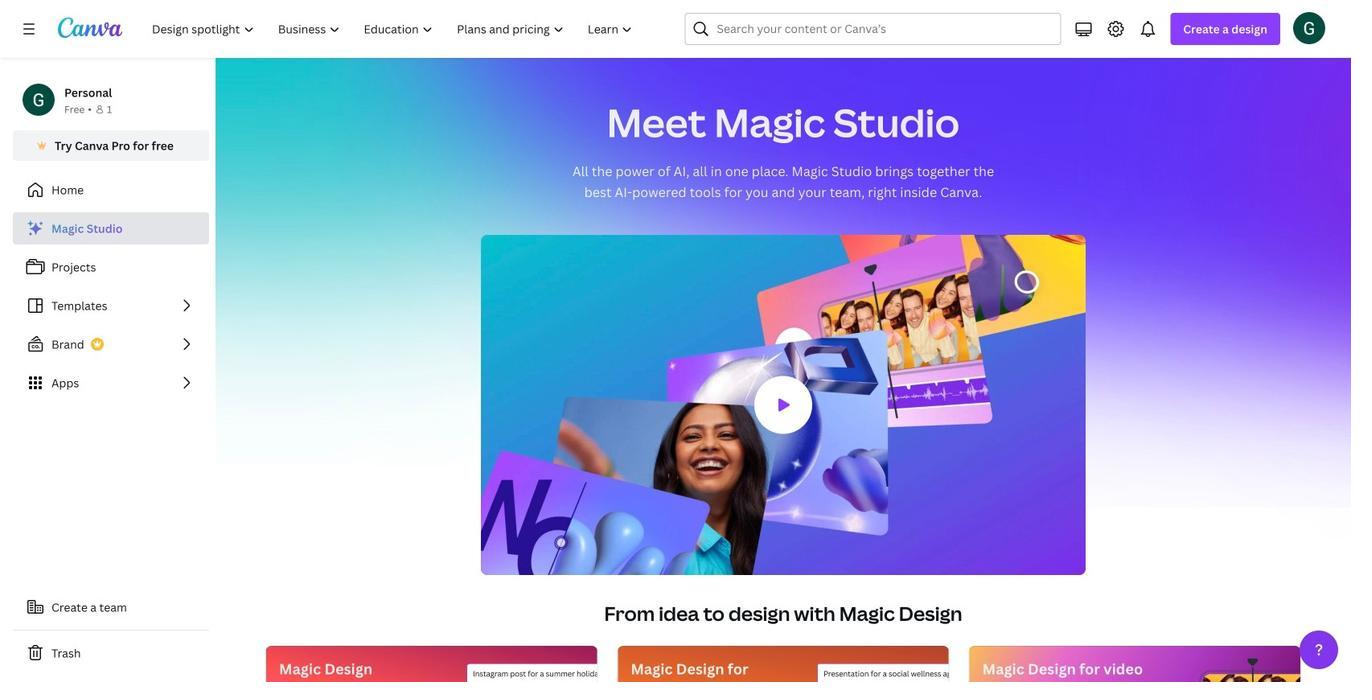 Task type: describe. For each thing, give the bounding box(es) containing it.
greg robinson image
[[1294, 12, 1326, 44]]

Search search field
[[717, 14, 1030, 44]]



Task type: vqa. For each thing, say whether or not it's contained in the screenshot.
Add frames to photos link
no



Task type: locate. For each thing, give the bounding box(es) containing it.
None search field
[[685, 13, 1062, 45]]

top level navigation element
[[142, 13, 647, 45]]

list
[[13, 212, 209, 399]]



